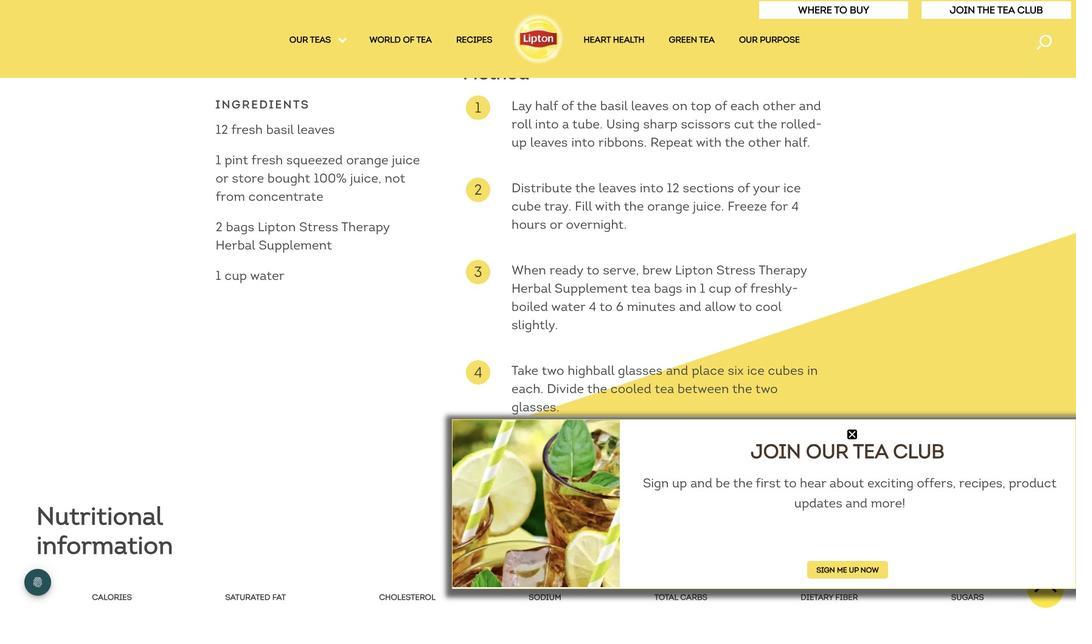 Task type: locate. For each thing, give the bounding box(es) containing it.
stress up allow
[[717, 262, 756, 278]]

1 horizontal spatial our
[[806, 439, 849, 464]]

to left 6
[[600, 299, 613, 315]]

fiber
[[836, 593, 858, 603]]

2 vertical spatial into
[[640, 180, 664, 196]]

bags inside 2 bags lipton stress therapy herbal supplement
[[226, 219, 254, 235]]

0 vertical spatial herbal
[[216, 237, 255, 253]]

the right be
[[733, 475, 753, 491]]

water down the ready
[[552, 299, 586, 315]]

0 horizontal spatial up
[[512, 135, 527, 150]]

first
[[756, 475, 781, 491]]

our teas link
[[290, 35, 345, 49]]

carbs
[[681, 593, 708, 603]]

1 vertical spatial into
[[572, 135, 595, 150]]

0 horizontal spatial herbal
[[216, 237, 255, 253]]

1 vertical spatial stress
[[717, 262, 756, 278]]

0 horizontal spatial tea
[[631, 281, 651, 296]]

tea
[[998, 4, 1015, 16], [700, 35, 715, 45]]

0 horizontal spatial water
[[250, 268, 285, 284]]

me
[[837, 565, 848, 575]]

0 horizontal spatial 12
[[216, 122, 228, 138]]

green tea
[[669, 35, 715, 45]]

1 horizontal spatial cup
[[709, 281, 732, 296]]

1 horizontal spatial up
[[672, 475, 687, 491]]

join
[[751, 439, 801, 464]]

into
[[535, 116, 559, 132], [572, 135, 595, 150], [640, 180, 664, 196]]

1 vertical spatial therapy
[[759, 262, 807, 278]]

basil up 'using' at the right top of the page
[[601, 98, 628, 114]]

0 vertical spatial stress
[[299, 219, 339, 235]]

our
[[739, 35, 758, 45], [806, 439, 849, 464]]

tea for of
[[417, 35, 432, 45]]

our up hear
[[806, 439, 849, 464]]

leaves up 'squeezed'
[[297, 122, 335, 138]]

supplement down the ready
[[555, 281, 628, 296]]

heart health
[[584, 35, 645, 45]]

0 vertical spatial up
[[512, 135, 527, 150]]

dietary
[[801, 593, 834, 603]]

from
[[216, 189, 245, 205]]

in inside take two highball glasses and place six ice cubes in each. divide the cooled tea between the two glasses.
[[808, 363, 818, 379]]

overnight.
[[566, 217, 627, 233]]

0 vertical spatial or
[[216, 170, 229, 186]]

1 vertical spatial tea
[[655, 381, 675, 397]]

0 vertical spatial ice
[[784, 180, 801, 196]]

tea down glasses
[[655, 381, 675, 397]]

with
[[696, 135, 722, 150], [595, 198, 621, 214]]

lipton site logo image
[[511, 11, 566, 66]]

or
[[216, 170, 229, 186], [550, 217, 563, 233]]

distribute
[[512, 180, 572, 196]]

allow
[[705, 299, 736, 315]]

up right "sign"
[[672, 475, 687, 491]]

1 horizontal spatial 4
[[792, 198, 799, 214]]

minutes
[[627, 299, 676, 315]]

cube
[[512, 198, 541, 214]]

of up allow
[[735, 281, 747, 296]]

the up overnight.
[[624, 198, 644, 214]]

tea right of
[[417, 35, 432, 45]]

bags inside when ready to serve, brew lipton stress therapy herbal supplement tea bags in 1 cup of freshly- boiled water 4 to 6 minutes and allow to cool slightly.
[[654, 281, 683, 296]]

1 horizontal spatial or
[[550, 217, 563, 233]]

0 vertical spatial with
[[696, 135, 722, 150]]

therapy down juice,
[[342, 219, 390, 235]]

12 up "pint"
[[216, 122, 228, 138]]

12 left sections
[[667, 180, 680, 196]]

1 up allow
[[700, 281, 706, 296]]

0 vertical spatial 12
[[216, 122, 228, 138]]

more!
[[871, 495, 906, 511]]

1 vertical spatial 4
[[589, 299, 597, 315]]

2 horizontal spatial into
[[640, 180, 664, 196]]

sodium
[[529, 593, 562, 603]]

calories
[[92, 593, 132, 603]]

lipton right brew
[[675, 262, 713, 278]]

half.
[[785, 135, 811, 150]]

0 vertical spatial supplement
[[259, 237, 332, 253]]

glasses
[[618, 363, 663, 379]]

0 horizontal spatial bags
[[226, 219, 254, 235]]

herbal up boiled
[[512, 281, 552, 296]]

1 horizontal spatial basil
[[601, 98, 628, 114]]

lipton inside when ready to serve, brew lipton stress therapy herbal supplement tea bags in 1 cup of freshly- boiled water 4 to 6 minutes and allow to cool slightly.
[[675, 262, 713, 278]]

with inside lay half of the basil leaves on top of each other and roll into a tube. using sharp scissors cut the rolled- up leaves into ribbons. repeat with the other half.
[[696, 135, 722, 150]]

stress
[[299, 219, 339, 235], [717, 262, 756, 278]]

0 horizontal spatial lipton
[[258, 219, 296, 235]]

of inside when ready to serve, brew lipton stress therapy herbal supplement tea bags in 1 cup of freshly- boiled water 4 to 6 minutes and allow to cool slightly.
[[735, 281, 747, 296]]

0 horizontal spatial therapy
[[342, 219, 390, 235]]

to
[[835, 4, 848, 16]]

total carbs
[[655, 593, 708, 603]]

1 down 2
[[216, 268, 221, 284]]

1 left "pint"
[[216, 152, 221, 168]]

1 horizontal spatial 12
[[667, 180, 680, 196]]

1 inside 1 pint fresh squeezed orange juice or store bought 100% juice, not from concentrate
[[216, 152, 221, 168]]

with down scissors
[[696, 135, 722, 150]]

1 vertical spatial up
[[672, 475, 687, 491]]

tea up exciting
[[854, 439, 888, 464]]

0 vertical spatial tea
[[631, 281, 651, 296]]

0 vertical spatial our
[[739, 35, 758, 45]]

0 horizontal spatial stress
[[299, 219, 339, 235]]

dietary fiber
[[801, 593, 858, 603]]

ice right "six"
[[747, 363, 765, 379]]

1 horizontal spatial bags
[[654, 281, 683, 296]]

orange left "juice."
[[648, 198, 690, 214]]

026e8 image
[[848, 430, 858, 439]]

freeze
[[728, 198, 767, 214]]

1 vertical spatial or
[[550, 217, 563, 233]]

0 horizontal spatial in
[[686, 281, 697, 296]]

up down roll
[[512, 135, 527, 150]]

bags
[[226, 219, 254, 235], [654, 281, 683, 296]]

tea inside 'link'
[[417, 35, 432, 45]]

six
[[728, 363, 744, 379]]

the
[[577, 98, 597, 114], [758, 116, 778, 132], [725, 135, 745, 150], [576, 180, 596, 196], [624, 198, 644, 214], [587, 381, 608, 397], [733, 381, 753, 397], [733, 475, 753, 491]]

into inside distribute the leaves into 12 sections of your ice cube tray. fill with the orange juice. freeze for 4 hours or overnight.
[[640, 180, 664, 196]]

to right first
[[784, 475, 797, 491]]

other up rolled-
[[763, 98, 796, 114]]

1 horizontal spatial in
[[808, 363, 818, 379]]

ingredients
[[216, 98, 310, 111]]

0 vertical spatial 4
[[792, 198, 799, 214]]

and up rolled-
[[799, 98, 822, 114]]

0 horizontal spatial tea
[[700, 35, 715, 45]]

herbal
[[216, 237, 255, 253], [512, 281, 552, 296]]

tray.
[[544, 198, 572, 214]]

4 right for
[[792, 198, 799, 214]]

1 vertical spatial in
[[808, 363, 818, 379]]

supplement inside when ready to serve, brew lipton stress therapy herbal supplement tea bags in 1 cup of freshly- boiled water 4 to 6 minutes and allow to cool slightly.
[[555, 281, 628, 296]]

and left be
[[691, 475, 713, 491]]

1 horizontal spatial therapy
[[759, 262, 807, 278]]

1 horizontal spatial orange
[[648, 198, 690, 214]]

place
[[692, 363, 725, 379]]

0 vertical spatial orange
[[346, 152, 389, 168]]

0 horizontal spatial into
[[535, 116, 559, 132]]

basil down the ingredients
[[266, 122, 294, 138]]

into down repeat
[[640, 180, 664, 196]]

1 vertical spatial lipton
[[675, 262, 713, 278]]

0 horizontal spatial two
[[542, 363, 565, 379]]

1 horizontal spatial water
[[552, 299, 586, 315]]

1 horizontal spatial lipton
[[675, 262, 713, 278]]

1 horizontal spatial ice
[[784, 180, 801, 196]]

in
[[686, 281, 697, 296], [808, 363, 818, 379]]

about
[[830, 475, 865, 491]]

purpose
[[760, 35, 800, 45]]

1 vertical spatial our
[[806, 439, 849, 464]]

1 vertical spatial ice
[[747, 363, 765, 379]]

signup image
[[453, 420, 620, 587]]

into down tube.
[[572, 135, 595, 150]]

4 inside distribute the leaves into 12 sections of your ice cube tray. fill with the orange juice. freeze for 4 hours or overnight.
[[792, 198, 799, 214]]

1 vertical spatial supplement
[[555, 281, 628, 296]]

1 vertical spatial bags
[[654, 281, 683, 296]]

in inside when ready to serve, brew lipton stress therapy herbal supplement tea bags in 1 cup of freshly- boiled water 4 to 6 minutes and allow to cool slightly.
[[686, 281, 697, 296]]

with up overnight.
[[595, 198, 621, 214]]

stress down the concentrate
[[299, 219, 339, 235]]

0 vertical spatial two
[[542, 363, 565, 379]]

other down cut
[[749, 135, 781, 150]]

water down 2 bags lipton stress therapy herbal supplement
[[250, 268, 285, 284]]

into down the half
[[535, 116, 559, 132]]

ice up for
[[784, 180, 801, 196]]

two
[[542, 363, 565, 379], [756, 381, 778, 397]]

1 horizontal spatial tea
[[655, 381, 675, 397]]

therapy up freshly-
[[759, 262, 807, 278]]

0 vertical spatial lipton
[[258, 219, 296, 235]]

of up freeze
[[738, 180, 750, 196]]

or inside distribute the leaves into 12 sections of your ice cube tray. fill with the orange juice. freeze for 4 hours or overnight.
[[550, 217, 563, 233]]

0 horizontal spatial basil
[[266, 122, 294, 138]]

0 vertical spatial in
[[686, 281, 697, 296]]

up inside sign up and be the first to hear about exciting offers, recipes, product updates and more!
[[672, 475, 687, 491]]

juice,
[[350, 170, 382, 186]]

0 vertical spatial tea
[[417, 35, 432, 45]]

0 horizontal spatial 4
[[589, 299, 597, 315]]

0 horizontal spatial or
[[216, 170, 229, 186]]

tea for our
[[854, 439, 888, 464]]

1 horizontal spatial tea
[[998, 4, 1015, 16]]

bags down brew
[[654, 281, 683, 296]]

to
[[587, 262, 600, 278], [600, 299, 613, 315], [739, 299, 752, 315], [784, 475, 797, 491]]

cool
[[756, 299, 782, 315]]

supplement inside 2 bags lipton stress therapy herbal supplement
[[259, 237, 332, 253]]

tea right green
[[700, 35, 715, 45]]

0 horizontal spatial cup
[[225, 268, 247, 284]]

orange
[[346, 152, 389, 168], [648, 198, 690, 214]]

0 horizontal spatial our
[[739, 35, 758, 45]]

0 horizontal spatial supplement
[[259, 237, 332, 253]]

0 horizontal spatial with
[[595, 198, 621, 214]]

or up from
[[216, 170, 229, 186]]

tea inside when ready to serve, brew lipton stress therapy herbal supplement tea bags in 1 cup of freshly- boiled water 4 to 6 minutes and allow to cool slightly.
[[631, 281, 651, 296]]

navigation
[[0, 34, 1077, 50]]

leaves down a
[[530, 135, 568, 150]]

our
[[290, 35, 308, 45]]

0 horizontal spatial ice
[[747, 363, 765, 379]]

fresh down the ingredients
[[231, 122, 263, 138]]

where
[[798, 4, 833, 16]]

0 vertical spatial basil
[[601, 98, 628, 114]]

our left 'purpose'
[[739, 35, 758, 45]]

bags right 2
[[226, 219, 254, 235]]

of up a
[[562, 98, 574, 114]]

1 horizontal spatial supplement
[[555, 281, 628, 296]]

and left allow
[[679, 299, 702, 315]]

1 horizontal spatial stress
[[717, 262, 756, 278]]

the right cut
[[758, 116, 778, 132]]

or down tray.
[[550, 217, 563, 233]]

4 left 6
[[589, 299, 597, 315]]

world
[[370, 35, 401, 45]]

1 horizontal spatial into
[[572, 135, 595, 150]]

1 for 1 cup water
[[216, 268, 221, 284]]

highball
[[568, 363, 615, 379]]

0 vertical spatial bags
[[226, 219, 254, 235]]

the inside sign up and be the first to hear about exciting offers, recipes, product updates and more!
[[733, 475, 753, 491]]

0 vertical spatial therapy
[[342, 219, 390, 235]]

1 vertical spatial two
[[756, 381, 778, 397]]

1 vertical spatial fresh
[[252, 152, 283, 168]]

0 vertical spatial tea
[[998, 4, 1015, 16]]

two down cubes
[[756, 381, 778, 397]]

between
[[678, 381, 729, 397]]

tea up minutes
[[631, 281, 651, 296]]

1 vertical spatial tea
[[700, 35, 715, 45]]

0 horizontal spatial orange
[[346, 152, 389, 168]]

fresh up store at the top left of page
[[252, 152, 283, 168]]

1 vertical spatial orange
[[648, 198, 690, 214]]

leaves up overnight.
[[599, 180, 637, 196]]

and inside when ready to serve, brew lipton stress therapy herbal supplement tea bags in 1 cup of freshly- boiled water 4 to 6 minutes and allow to cool slightly.
[[679, 299, 702, 315]]

1 vertical spatial tea
[[854, 439, 888, 464]]

1 vertical spatial 12
[[667, 180, 680, 196]]

1 vertical spatial herbal
[[512, 281, 552, 296]]

1 horizontal spatial with
[[696, 135, 722, 150]]

fill
[[575, 198, 592, 214]]

join
[[950, 4, 976, 16]]

water
[[250, 268, 285, 284], [552, 299, 586, 315]]

0 horizontal spatial tea
[[417, 35, 432, 45]]

boiled
[[512, 299, 549, 315]]

1 vertical spatial basil
[[266, 122, 294, 138]]

1 horizontal spatial herbal
[[512, 281, 552, 296]]

with inside distribute the leaves into 12 sections of your ice cube tray. fill with the orange juice. freeze for 4 hours or overnight.
[[595, 198, 621, 214]]

up inside lay half of the basil leaves on top of each other and roll into a tube. using sharp scissors cut the rolled- up leaves into ribbons. repeat with the other half.
[[512, 135, 527, 150]]

basil inside lay half of the basil leaves on top of each other and roll into a tube. using sharp scissors cut the rolled- up leaves into ribbons. repeat with the other half.
[[601, 98, 628, 114]]

fresh inside 1 pint fresh squeezed orange juice or store bought 100% juice, not from concentrate
[[252, 152, 283, 168]]

1 vertical spatial water
[[552, 299, 586, 315]]

sign up and be the first to hear about exciting offers, recipes, product updates and more!
[[643, 475, 1057, 511]]

two up divide
[[542, 363, 565, 379]]

lipton down the concentrate
[[258, 219, 296, 235]]

other
[[763, 98, 796, 114], [749, 135, 781, 150]]

fat
[[272, 593, 286, 603]]

and left place
[[666, 363, 689, 379]]

supplement down the concentrate
[[259, 237, 332, 253]]

herbal down 2
[[216, 237, 255, 253]]

top
[[691, 98, 712, 114]]

our teas
[[290, 35, 333, 45]]

4
[[792, 198, 799, 214], [589, 299, 597, 315]]

tea right 'the'
[[998, 4, 1015, 16]]

1 horizontal spatial tea
[[854, 439, 888, 464]]

orange up juice,
[[346, 152, 389, 168]]

our purpose link
[[739, 35, 800, 49]]

1 vertical spatial with
[[595, 198, 621, 214]]



Task type: describe. For each thing, give the bounding box(es) containing it.
ribbons.
[[599, 135, 647, 150]]

sections
[[683, 180, 735, 196]]

orange inside 1 pint fresh squeezed orange juice or store bought 100% juice, not from concentrate
[[346, 152, 389, 168]]

now
[[861, 565, 879, 575]]

total
[[655, 593, 679, 603]]

stress inside 2 bags lipton stress therapy herbal supplement
[[299, 219, 339, 235]]

lay half of the basil leaves on top of each other and roll into a tube. using sharp scissors cut the rolled- up leaves into ribbons. repeat with the other half.
[[512, 98, 825, 150]]

the down highball
[[587, 381, 608, 397]]

take
[[512, 363, 539, 379]]

to right the ready
[[587, 262, 600, 278]]

pint
[[225, 152, 248, 168]]

the down cut
[[725, 135, 745, 150]]

stress inside when ready to serve, brew lipton stress therapy herbal supplement tea bags in 1 cup of freshly- boiled water 4 to 6 minutes and allow to cool slightly.
[[717, 262, 756, 278]]

tea inside take two highball glasses and place six ice cubes in each. divide the cooled tea between the two glasses.
[[655, 381, 675, 397]]

half
[[535, 98, 558, 114]]

for
[[771, 198, 788, 214]]

ice inside distribute the leaves into 12 sections of your ice cube tray. fill with the orange juice. freeze for 4 hours or overnight.
[[784, 180, 801, 196]]

distribute the leaves into 12 sections of your ice cube tray. fill with the orange juice. freeze for 4 hours or overnight.
[[512, 180, 805, 233]]

of right the "top"
[[715, 98, 727, 114]]

sharp
[[644, 116, 678, 132]]

club
[[1018, 4, 1044, 16]]

roll
[[512, 116, 532, 132]]

open privacy settings image
[[24, 569, 51, 596]]

0 vertical spatial fresh
[[231, 122, 263, 138]]

nutritional
[[37, 502, 163, 531]]

1 horizontal spatial two
[[756, 381, 778, 397]]

exciting
[[868, 475, 914, 491]]

green
[[669, 35, 698, 45]]

not
[[385, 170, 406, 186]]

sign
[[817, 565, 836, 575]]

your
[[753, 180, 781, 196]]

join the tea club button
[[922, 1, 1072, 19]]

offers,
[[917, 475, 956, 491]]

0 vertical spatial water
[[250, 268, 285, 284]]

lipton inside 2 bags lipton stress therapy herbal supplement
[[258, 219, 296, 235]]

of
[[403, 35, 415, 45]]

the down "six"
[[733, 381, 753, 397]]

2
[[216, 219, 223, 235]]

club
[[894, 439, 945, 464]]

brew
[[643, 262, 672, 278]]

and inside lay half of the basil leaves on top of each other and roll into a tube. using sharp scissors cut the rolled- up leaves into ribbons. repeat with the other half.
[[799, 98, 822, 114]]

where to buy
[[798, 4, 870, 16]]

herbal inside when ready to serve, brew lipton stress therapy herbal supplement tea bags in 1 cup of freshly- boiled water 4 to 6 minutes and allow to cool slightly.
[[512, 281, 552, 296]]

on
[[673, 98, 688, 114]]

freshly-
[[751, 281, 798, 296]]

product
[[1009, 475, 1057, 491]]

1 inside when ready to serve, brew lipton stress therapy herbal supplement tea bags in 1 cup of freshly- boiled water 4 to 6 minutes and allow to cool slightly.
[[700, 281, 706, 296]]

navigation containing our teas
[[0, 34, 1077, 50]]

our inside navigation
[[739, 35, 758, 45]]

each
[[731, 98, 760, 114]]

glasses.
[[512, 399, 560, 415]]

1 vertical spatial other
[[749, 135, 781, 150]]

12 inside distribute the leaves into 12 sections of your ice cube tray. fill with the orange juice. freeze for 4 hours or overnight.
[[667, 180, 680, 196]]

orange inside distribute the leaves into 12 sections of your ice cube tray. fill with the orange juice. freeze for 4 hours or overnight.
[[648, 198, 690, 214]]

join our tea club
[[751, 439, 945, 464]]

of inside distribute the leaves into 12 sections of your ice cube tray. fill with the orange juice. freeze for 4 hours or overnight.
[[738, 180, 750, 196]]

hours
[[512, 217, 547, 233]]

the up tube.
[[577, 98, 597, 114]]

ice inside take two highball glasses and place six ice cubes in each. divide the cooled tea between the two glasses.
[[747, 363, 765, 379]]

when ready to serve, brew lipton stress therapy herbal supplement tea bags in 1 cup of freshly- boiled water 4 to 6 minutes and allow to cool slightly.
[[512, 262, 811, 333]]

slightly.
[[512, 317, 558, 333]]

recipes link
[[456, 35, 493, 49]]

0 vertical spatial other
[[763, 98, 796, 114]]

recipes,
[[960, 475, 1006, 491]]

hear
[[800, 475, 827, 491]]

where to buy button
[[759, 1, 909, 19]]

tea inside join the tea club button
[[998, 4, 1015, 16]]

method
[[463, 62, 530, 84]]

divide
[[547, 381, 584, 397]]

100%
[[314, 170, 347, 186]]

heart health link
[[584, 35, 645, 49]]

tea inside the green tea "link"
[[700, 35, 715, 45]]

leaves up sharp
[[631, 98, 669, 114]]

take two highball glasses and place six ice cubes in each. divide the cooled tea between the two glasses.
[[512, 363, 822, 415]]

leaves inside distribute the leaves into 12 sections of your ice cube tray. fill with the orange juice. freeze for 4 hours or overnight.
[[599, 180, 637, 196]]

world of tea
[[370, 35, 432, 45]]

water inside when ready to serve, brew lipton stress therapy herbal supplement tea bags in 1 cup of freshly- boiled water 4 to 6 minutes and allow to cool slightly.
[[552, 299, 586, 315]]

updates
[[795, 495, 843, 511]]

4 inside when ready to serve, brew lipton stress therapy herbal supplement tea bags in 1 cup of freshly- boiled water 4 to 6 minutes and allow to cool slightly.
[[589, 299, 597, 315]]

repeat
[[651, 135, 693, 150]]

0 vertical spatial into
[[535, 116, 559, 132]]

to inside sign up and be the first to hear about exciting offers, recipes, product updates and more!
[[784, 475, 797, 491]]

saturated fat
[[225, 593, 286, 603]]

ready
[[550, 262, 584, 278]]

or inside 1 pint fresh squeezed orange juice or store bought 100% juice, not from concentrate
[[216, 170, 229, 186]]

cooled
[[611, 381, 652, 397]]

the
[[978, 4, 996, 16]]

cup inside when ready to serve, brew lipton stress therapy herbal supplement tea bags in 1 cup of freshly- boiled water 4 to 6 minutes and allow to cool slightly.
[[709, 281, 732, 296]]

be
[[716, 475, 730, 491]]

therapy inside when ready to serve, brew lipton stress therapy herbal supplement tea bags in 1 cup of freshly- boiled water 4 to 6 minutes and allow to cool slightly.
[[759, 262, 807, 278]]

green tea link
[[669, 35, 715, 49]]

and down about
[[846, 495, 868, 511]]

join the tea club link
[[950, 4, 1044, 16]]

each.
[[512, 381, 544, 397]]

scissors
[[681, 116, 731, 132]]

sign me up now
[[817, 565, 879, 575]]

sugars
[[952, 593, 984, 603]]

cut
[[734, 116, 755, 132]]

and inside take two highball glasses and place six ice cubes in each. divide the cooled tea between the two glasses.
[[666, 363, 689, 379]]

health
[[613, 35, 645, 45]]

herbal inside 2 bags lipton stress therapy herbal supplement
[[216, 237, 255, 253]]

squeezed
[[287, 152, 343, 168]]

saturated
[[225, 593, 270, 603]]

up
[[849, 565, 859, 575]]

to left cool
[[739, 299, 752, 315]]

world of tea link
[[370, 35, 432, 49]]

cubes
[[768, 363, 804, 379]]

2 bags lipton stress therapy herbal supplement
[[216, 219, 393, 253]]

therapy inside 2 bags lipton stress therapy herbal supplement
[[342, 219, 390, 235]]

12 fresh basil leaves
[[216, 122, 335, 138]]

rolled-
[[781, 116, 822, 132]]

serve,
[[603, 262, 639, 278]]

lay
[[512, 98, 532, 114]]

juice.
[[693, 198, 725, 214]]

the up fill
[[576, 180, 596, 196]]

1 for 1 pint fresh squeezed orange juice or store bought 100% juice, not from concentrate
[[216, 152, 221, 168]]



Task type: vqa. For each thing, say whether or not it's contained in the screenshot.
the tube.
yes



